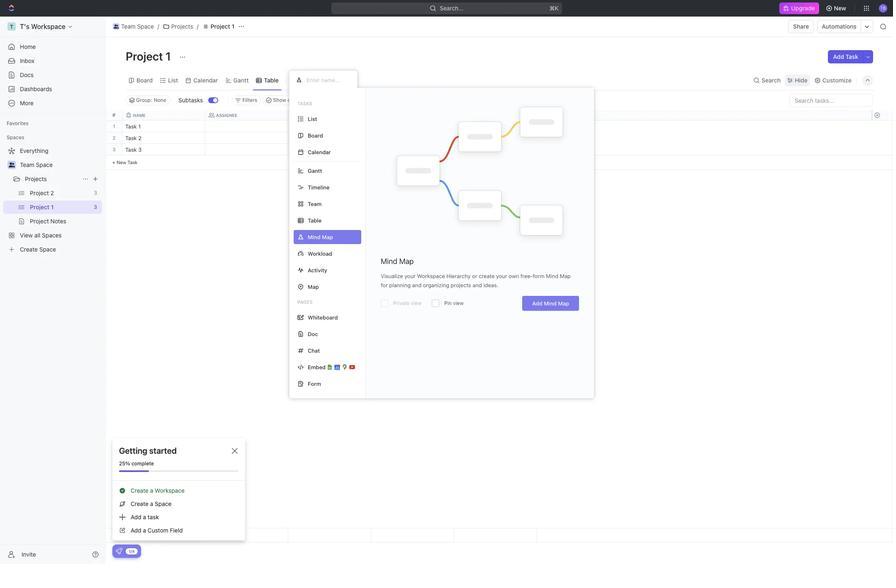 Task type: vqa. For each thing, say whether or not it's contained in the screenshot.
right the Upgrade link
no



Task type: describe. For each thing, give the bounding box(es) containing it.
#
[[112, 112, 116, 118]]

gantt link
[[232, 74, 249, 86]]

2 your from the left
[[496, 273, 507, 280]]

⌘k
[[550, 5, 559, 12]]

row group containing 1 2 3
[[106, 121, 122, 170]]

25% complete
[[119, 461, 154, 467]]

visualize your workspace hierarchy or create your own free-form mind map for planning and organizing projects and ideas.
[[381, 273, 571, 289]]

to for ‎task 2
[[293, 136, 300, 141]]

board link
[[135, 74, 153, 86]]

table link
[[262, 74, 279, 86]]

getting started
[[119, 447, 177, 456]]

0 horizontal spatial team space link
[[20, 159, 100, 172]]

0 vertical spatial table
[[264, 77, 279, 84]]

1 vertical spatial calendar
[[308, 149, 331, 155]]

customize
[[823, 77, 852, 84]]

task for add task
[[846, 53, 859, 60]]

mind map
[[381, 257, 414, 266]]

getting
[[119, 447, 147, 456]]

organizing
[[423, 282, 449, 289]]

form
[[308, 381, 321, 387]]

‎task for ‎task 2
[[125, 135, 137, 142]]

view for private view
[[411, 300, 422, 307]]

press space to select this row. row containing 2
[[106, 132, 122, 144]]

whiteboard
[[308, 314, 338, 321]]

onboarding checklist button element
[[116, 549, 122, 555]]

sidebar navigation
[[0, 17, 106, 565]]

workspace for your
[[417, 273, 445, 280]]

home link
[[3, 40, 102, 54]]

view button
[[289, 71, 316, 90]]

inbox link
[[3, 54, 102, 68]]

add for add mind map
[[532, 300, 543, 307]]

map inside visualize your workspace hierarchy or create your own free-form mind map for planning and organizing projects and ideas.
[[560, 273, 571, 280]]

1 and from the left
[[412, 282, 422, 289]]

inbox
[[20, 57, 34, 64]]

view button
[[289, 74, 316, 86]]

to do cell for ‎task 1
[[288, 121, 371, 132]]

pin
[[445, 300, 452, 307]]

field
[[170, 527, 183, 534]]

2 vertical spatial mind
[[544, 300, 557, 307]]

row group containing ‎task 1
[[122, 121, 537, 170]]

0 horizontal spatial calendar
[[193, 77, 218, 84]]

hierarchy
[[447, 273, 471, 280]]

create a workspace
[[131, 488, 185, 495]]

add for add a custom field
[[131, 527, 141, 534]]

0 vertical spatial team
[[121, 23, 136, 30]]

show closed
[[273, 97, 304, 103]]

automations button
[[818, 20, 861, 33]]

calendar link
[[192, 74, 218, 86]]

tasks
[[298, 101, 312, 106]]

doc
[[308, 331, 318, 338]]

set priority image for 3
[[453, 144, 466, 157]]

free-
[[521, 273, 533, 280]]

2 vertical spatial team
[[308, 201, 322, 207]]

projects inside sidebar navigation
[[25, 176, 47, 183]]

‎task 1
[[125, 123, 141, 130]]

0 horizontal spatial board
[[137, 77, 153, 84]]

pages
[[298, 300, 313, 305]]

list link
[[166, 74, 178, 86]]

Enter name... field
[[306, 76, 351, 84]]

row inside grid
[[122, 110, 537, 120]]

add for add a task
[[131, 514, 141, 521]]

new button
[[823, 2, 852, 15]]

add mind map
[[532, 300, 569, 307]]

1/4
[[129, 549, 135, 554]]

1 your from the left
[[405, 273, 416, 280]]

to for task 3
[[293, 147, 300, 153]]

view for pin view
[[453, 300, 464, 307]]

dashboards
[[20, 85, 52, 93]]

25%
[[119, 461, 130, 467]]

projects link inside tree
[[25, 173, 79, 186]]

1 vertical spatial gantt
[[308, 167, 322, 174]]

set priority element for task 3
[[453, 144, 466, 157]]

visualize
[[381, 273, 403, 280]]

1 vertical spatial project 1
[[126, 49, 174, 63]]

timeline
[[308, 184, 330, 191]]

custom
[[148, 527, 168, 534]]

1 vertical spatial task
[[125, 146, 137, 153]]

1 horizontal spatial project
[[211, 23, 230, 30]]

press space to select this row. row containing ‎task 1
[[122, 121, 537, 134]]

invite
[[22, 551, 36, 558]]

view
[[300, 77, 313, 84]]

chat
[[308, 348, 320, 354]]

automations
[[822, 23, 857, 30]]

grid containing ‎task 1
[[106, 110, 893, 543]]

add a custom field
[[131, 527, 183, 534]]

started
[[149, 447, 177, 456]]

to do for task 3
[[293, 147, 308, 153]]

workspace for a
[[155, 488, 185, 495]]

closed
[[288, 97, 304, 103]]

1 / from the left
[[158, 23, 159, 30]]

2 / from the left
[[197, 23, 199, 30]]

task
[[148, 514, 159, 521]]

upgrade link
[[780, 2, 819, 14]]

favorites button
[[3, 119, 32, 129]]

add task button
[[828, 50, 864, 63]]

to do for ‎task 2
[[293, 136, 308, 141]]

projects
[[451, 282, 471, 289]]

project 1 link
[[200, 22, 237, 32]]

2 vertical spatial space
[[155, 501, 172, 508]]



Task type: locate. For each thing, give the bounding box(es) containing it.
do for ‎task 1
[[301, 124, 308, 129]]

new
[[834, 5, 847, 12], [117, 160, 126, 165]]

new for new
[[834, 5, 847, 12]]

onboarding checklist button image
[[116, 549, 122, 555]]

board down tasks
[[308, 132, 323, 139]]

dashboards link
[[3, 83, 102, 96]]

2 view from the left
[[453, 300, 464, 307]]

private
[[393, 300, 410, 307]]

add a task
[[131, 514, 159, 521]]

mind up visualize
[[381, 257, 397, 266]]

add for add task
[[833, 53, 844, 60]]

3 to do from the top
[[293, 147, 308, 153]]

activity
[[308, 267, 327, 274]]

1 do from the top
[[301, 124, 308, 129]]

0 vertical spatial project
[[211, 23, 230, 30]]

ideas.
[[484, 282, 499, 289]]

2 vertical spatial task
[[128, 160, 138, 165]]

0 horizontal spatial team space
[[20, 161, 53, 168]]

0 horizontal spatial 2
[[113, 135, 116, 141]]

and right planning
[[412, 282, 422, 289]]

2 to do from the top
[[293, 136, 308, 141]]

2 for ‎task
[[138, 135, 142, 142]]

share
[[793, 23, 809, 30]]

3 do from the top
[[301, 147, 308, 153]]

0 vertical spatial to do cell
[[288, 121, 371, 132]]

favorites
[[7, 120, 29, 127]]

press space to select this row. row containing ‎task 2
[[122, 132, 537, 145]]

docs
[[20, 71, 34, 78]]

0 vertical spatial team space
[[121, 23, 154, 30]]

a left task at left
[[143, 514, 146, 521]]

3 to do cell from the top
[[288, 144, 371, 155]]

a for task
[[143, 514, 146, 521]]

project 1
[[211, 23, 234, 30], [126, 49, 174, 63]]

workspace up organizing
[[417, 273, 445, 280]]

2 ‎task from the top
[[125, 135, 137, 142]]

1 set priority image from the top
[[453, 133, 466, 145]]

and down the "or"
[[473, 282, 482, 289]]

view right private
[[411, 300, 422, 307]]

gantt
[[233, 77, 249, 84], [308, 167, 322, 174]]

a up task at left
[[150, 501, 153, 508]]

a for space
[[150, 501, 153, 508]]

1 vertical spatial mind
[[546, 273, 559, 280]]

0 vertical spatial create
[[131, 488, 149, 495]]

task for new task
[[128, 160, 138, 165]]

board
[[137, 77, 153, 84], [308, 132, 323, 139]]

set priority element for ‎task 1
[[453, 121, 466, 134]]

3 to from the top
[[293, 147, 300, 153]]

show closed button
[[263, 95, 307, 105]]

team space link
[[111, 22, 156, 32], [20, 159, 100, 172]]

2 for 1
[[113, 135, 116, 141]]

workspace up create a space
[[155, 488, 185, 495]]

1 vertical spatial create
[[131, 501, 149, 508]]

2 horizontal spatial space
[[155, 501, 172, 508]]

press space to select this row. row containing task 3
[[122, 144, 537, 157]]

create up create a space
[[131, 488, 149, 495]]

create up add a task
[[131, 501, 149, 508]]

space
[[137, 23, 154, 30], [36, 161, 53, 168], [155, 501, 172, 508]]

press space to select this row. row
[[106, 121, 122, 132], [122, 121, 537, 134], [106, 132, 122, 144], [122, 132, 537, 145], [106, 144, 122, 156], [122, 144, 537, 157], [122, 529, 537, 543]]

add task
[[833, 53, 859, 60]]

team space right user group image
[[121, 23, 154, 30]]

0 vertical spatial projects link
[[161, 22, 195, 32]]

to do cell for task 3
[[288, 144, 371, 155]]

task down task 3
[[128, 160, 138, 165]]

1 vertical spatial projects
[[25, 176, 47, 183]]

0 horizontal spatial and
[[412, 282, 422, 289]]

1 horizontal spatial and
[[473, 282, 482, 289]]

table down timeline
[[308, 217, 322, 224]]

Search tasks... text field
[[790, 94, 873, 107]]

pin view
[[445, 300, 464, 307]]

1 horizontal spatial 2
[[138, 135, 142, 142]]

tree
[[3, 144, 102, 256]]

0 vertical spatial projects
[[171, 23, 193, 30]]

0 vertical spatial space
[[137, 23, 154, 30]]

view right pin
[[453, 300, 464, 307]]

map
[[399, 257, 414, 266], [560, 273, 571, 280], [308, 284, 319, 290], [558, 300, 569, 307]]

2 inside 1 2 3
[[113, 135, 116, 141]]

form
[[533, 273, 545, 280]]

and
[[412, 282, 422, 289], [473, 282, 482, 289]]

0 horizontal spatial space
[[36, 161, 53, 168]]

workspace
[[417, 273, 445, 280], [155, 488, 185, 495]]

0 vertical spatial project 1
[[211, 23, 234, 30]]

view
[[411, 300, 422, 307], [453, 300, 464, 307]]

add up customize
[[833, 53, 844, 60]]

1 horizontal spatial team space
[[121, 23, 154, 30]]

space right user group image
[[137, 23, 154, 30]]

1 horizontal spatial workspace
[[417, 273, 445, 280]]

‎task down ‎task 1
[[125, 135, 137, 142]]

1 vertical spatial projects link
[[25, 173, 79, 186]]

1 horizontal spatial space
[[137, 23, 154, 30]]

subtasks button
[[175, 94, 208, 107]]

space down create a workspace
[[155, 501, 172, 508]]

2 and from the left
[[473, 282, 482, 289]]

team down timeline
[[308, 201, 322, 207]]

planning
[[389, 282, 411, 289]]

for
[[381, 282, 388, 289]]

1 horizontal spatial project 1
[[211, 23, 234, 30]]

0 horizontal spatial 3
[[113, 147, 116, 152]]

a for workspace
[[150, 488, 153, 495]]

0 horizontal spatial workspace
[[155, 488, 185, 495]]

a down add a task
[[143, 527, 146, 534]]

1 create from the top
[[131, 488, 149, 495]]

0 horizontal spatial project
[[126, 49, 163, 63]]

grid
[[106, 110, 893, 543]]

1 to do from the top
[[293, 124, 308, 129]]

1
[[232, 23, 234, 30], [166, 49, 171, 63], [138, 123, 141, 130], [113, 124, 115, 129]]

to do cell
[[288, 121, 371, 132], [288, 132, 371, 144], [288, 144, 371, 155]]

tree inside sidebar navigation
[[3, 144, 102, 256]]

1 horizontal spatial /
[[197, 23, 199, 30]]

new down task 3
[[117, 160, 126, 165]]

1 2 3
[[113, 124, 116, 152]]

press space to select this row. row containing 1
[[106, 121, 122, 132]]

calendar
[[193, 77, 218, 84], [308, 149, 331, 155]]

to do
[[293, 124, 308, 129], [293, 136, 308, 141], [293, 147, 308, 153]]

1 horizontal spatial team
[[121, 23, 136, 30]]

task 3
[[125, 146, 142, 153]]

do for task 3
[[301, 147, 308, 153]]

1 to from the top
[[293, 124, 300, 129]]

‎task for ‎task 1
[[125, 123, 137, 130]]

a up create a space
[[150, 488, 153, 495]]

calendar up subtasks button
[[193, 77, 218, 84]]

2 to from the top
[[293, 136, 300, 141]]

tree containing team space
[[3, 144, 102, 256]]

2 vertical spatial do
[[301, 147, 308, 153]]

3 down ‎task 2
[[138, 146, 142, 153]]

customize button
[[812, 74, 854, 86]]

0 horizontal spatial /
[[158, 23, 159, 30]]

mind inside visualize your workspace hierarchy or create your own free-form mind map for planning and organizing projects and ideas.
[[546, 273, 559, 280]]

2 vertical spatial to
[[293, 147, 300, 153]]

0 horizontal spatial project 1
[[126, 49, 174, 63]]

own
[[509, 273, 519, 280]]

subtasks
[[178, 97, 203, 104]]

to do for ‎task 1
[[293, 124, 308, 129]]

list up subtasks button
[[168, 77, 178, 84]]

‎task up ‎task 2
[[125, 123, 137, 130]]

1 vertical spatial team space link
[[20, 159, 100, 172]]

search button
[[751, 74, 784, 86]]

0 horizontal spatial list
[[168, 77, 178, 84]]

docs link
[[3, 68, 102, 82]]

add left task at left
[[131, 514, 141, 521]]

1 horizontal spatial new
[[834, 5, 847, 12]]

row group
[[106, 121, 122, 170], [122, 121, 537, 170], [872, 121, 893, 170], [872, 529, 893, 543]]

list down tasks
[[308, 116, 317, 122]]

0 vertical spatial ‎task
[[125, 123, 137, 130]]

0 horizontal spatial your
[[405, 273, 416, 280]]

search...
[[440, 5, 464, 12]]

close image
[[232, 449, 238, 454]]

list
[[168, 77, 178, 84], [308, 116, 317, 122]]

2 vertical spatial to do cell
[[288, 144, 371, 155]]

0 vertical spatial board
[[137, 77, 153, 84]]

add down add a task
[[131, 527, 141, 534]]

task
[[846, 53, 859, 60], [125, 146, 137, 153], [128, 160, 138, 165]]

0 vertical spatial task
[[846, 53, 859, 60]]

1 horizontal spatial view
[[453, 300, 464, 307]]

1 vertical spatial project
[[126, 49, 163, 63]]

2 up task 3
[[138, 135, 142, 142]]

0 vertical spatial mind
[[381, 257, 397, 266]]

1 horizontal spatial team space link
[[111, 22, 156, 32]]

team inside tree
[[20, 161, 34, 168]]

project
[[211, 23, 230, 30], [126, 49, 163, 63]]

mind down the form
[[544, 300, 557, 307]]

1 vertical spatial to do
[[293, 136, 308, 141]]

1 horizontal spatial board
[[308, 132, 323, 139]]

1 vertical spatial table
[[308, 217, 322, 224]]

hide button
[[785, 74, 810, 86]]

‎task 2
[[125, 135, 142, 142]]

1 vertical spatial to
[[293, 136, 300, 141]]

create a space
[[131, 501, 172, 508]]

task down ‎task 2
[[125, 146, 137, 153]]

0 horizontal spatial view
[[411, 300, 422, 307]]

1 vertical spatial ‎task
[[125, 135, 137, 142]]

0 vertical spatial list
[[168, 77, 178, 84]]

task inside add task button
[[846, 53, 859, 60]]

1 vertical spatial list
[[308, 116, 317, 122]]

1 vertical spatial space
[[36, 161, 53, 168]]

1 horizontal spatial calendar
[[308, 149, 331, 155]]

0 horizontal spatial table
[[264, 77, 279, 84]]

0 vertical spatial calendar
[[193, 77, 218, 84]]

set priority element for ‎task 2
[[453, 133, 466, 145]]

1 vertical spatial do
[[301, 136, 308, 141]]

your left own
[[496, 273, 507, 280]]

1 set priority element from the top
[[453, 121, 466, 134]]

table up show
[[264, 77, 279, 84]]

upgrade
[[792, 5, 815, 12]]

share button
[[789, 20, 814, 33]]

1 vertical spatial team space
[[20, 161, 53, 168]]

team space right user group icon
[[20, 161, 53, 168]]

embed
[[308, 364, 326, 371]]

spaces
[[7, 134, 24, 141]]

1 ‎task from the top
[[125, 123, 137, 130]]

add inside button
[[833, 53, 844, 60]]

1 horizontal spatial list
[[308, 116, 317, 122]]

add
[[833, 53, 844, 60], [532, 300, 543, 307], [131, 514, 141, 521], [131, 527, 141, 534]]

2 vertical spatial to do
[[293, 147, 308, 153]]

2 inside press space to select this row. row
[[138, 135, 142, 142]]

new for new task
[[117, 160, 126, 165]]

new inside grid
[[117, 160, 126, 165]]

team right user group image
[[121, 23, 136, 30]]

home
[[20, 43, 36, 50]]

new inside new button
[[834, 5, 847, 12]]

1 to do cell from the top
[[288, 121, 371, 132]]

3 left task 3
[[113, 147, 116, 152]]

1 inside 1 2 3
[[113, 124, 115, 129]]

space inside sidebar navigation
[[36, 161, 53, 168]]

2 horizontal spatial team
[[308, 201, 322, 207]]

gantt inside gantt link
[[233, 77, 249, 84]]

2 left ‎task 2
[[113, 135, 116, 141]]

1 horizontal spatial 3
[[138, 146, 142, 153]]

0 vertical spatial team space link
[[111, 22, 156, 32]]

2 set priority element from the top
[[453, 133, 466, 145]]

workload
[[308, 250, 332, 257]]

gantt left table link
[[233, 77, 249, 84]]

calendar up timeline
[[308, 149, 331, 155]]

1 vertical spatial to do cell
[[288, 132, 371, 144]]

search
[[762, 77, 781, 84]]

2 do from the top
[[301, 136, 308, 141]]

2
[[138, 135, 142, 142], [113, 135, 116, 141]]

do for ‎task 2
[[301, 136, 308, 141]]

gantt up timeline
[[308, 167, 322, 174]]

1 horizontal spatial table
[[308, 217, 322, 224]]

team space
[[121, 23, 154, 30], [20, 161, 53, 168]]

team right user group icon
[[20, 161, 34, 168]]

set priority image
[[453, 121, 466, 134]]

2 set priority image from the top
[[453, 144, 466, 157]]

new task
[[117, 160, 138, 165]]

0 horizontal spatial projects
[[25, 176, 47, 183]]

set priority image
[[453, 133, 466, 145], [453, 144, 466, 157]]

task up customize
[[846, 53, 859, 60]]

0 horizontal spatial new
[[117, 160, 126, 165]]

0 horizontal spatial team
[[20, 161, 34, 168]]

1 vertical spatial workspace
[[155, 488, 185, 495]]

workspace inside visualize your workspace hierarchy or create your own free-form mind map for planning and organizing projects and ideas.
[[417, 273, 445, 280]]

row
[[122, 110, 537, 120]]

0 horizontal spatial gantt
[[233, 77, 249, 84]]

0 vertical spatial to
[[293, 124, 300, 129]]

add down the form
[[532, 300, 543, 307]]

to for ‎task 1
[[293, 124, 300, 129]]

or
[[472, 273, 477, 280]]

user group image
[[9, 163, 15, 168]]

1 horizontal spatial projects
[[171, 23, 193, 30]]

0 vertical spatial do
[[301, 124, 308, 129]]

mind right the form
[[546, 273, 559, 280]]

create for create a workspace
[[131, 488, 149, 495]]

create
[[131, 488, 149, 495], [131, 501, 149, 508]]

complete
[[132, 461, 154, 467]]

3 set priority element from the top
[[453, 144, 466, 157]]

your up planning
[[405, 273, 416, 280]]

1 horizontal spatial your
[[496, 273, 507, 280]]

1 vertical spatial new
[[117, 160, 126, 165]]

set priority image for 2
[[453, 133, 466, 145]]

0 vertical spatial gantt
[[233, 77, 249, 84]]

a for custom
[[143, 527, 146, 534]]

3
[[138, 146, 142, 153], [113, 147, 116, 152]]

1 vertical spatial team
[[20, 161, 34, 168]]

2 create from the top
[[131, 501, 149, 508]]

team space inside tree
[[20, 161, 53, 168]]

set priority element
[[453, 121, 466, 134], [453, 133, 466, 145], [453, 144, 466, 157]]

mind
[[381, 257, 397, 266], [546, 273, 559, 280], [544, 300, 557, 307]]

0 vertical spatial to do
[[293, 124, 308, 129]]

0 vertical spatial new
[[834, 5, 847, 12]]

new up automations at top right
[[834, 5, 847, 12]]

hide
[[795, 77, 808, 84]]

1 view from the left
[[411, 300, 422, 307]]

0 horizontal spatial projects link
[[25, 173, 79, 186]]

user group image
[[114, 24, 119, 29]]

private view
[[393, 300, 422, 307]]

2 to do cell from the top
[[288, 132, 371, 144]]

create
[[479, 273, 495, 280]]

to do cell for ‎task 2
[[288, 132, 371, 144]]

1 vertical spatial board
[[308, 132, 323, 139]]

1 horizontal spatial projects link
[[161, 22, 195, 32]]

press space to select this row. row containing 3
[[106, 144, 122, 156]]

board left list link
[[137, 77, 153, 84]]

0 vertical spatial workspace
[[417, 273, 445, 280]]

show
[[273, 97, 286, 103]]

space right user group icon
[[36, 161, 53, 168]]

create for create a space
[[131, 501, 149, 508]]

do
[[301, 124, 308, 129], [301, 136, 308, 141], [301, 147, 308, 153]]

cell
[[205, 121, 288, 132], [371, 121, 454, 132], [205, 132, 288, 144], [371, 132, 454, 144], [205, 144, 288, 155], [371, 144, 454, 155], [288, 529, 371, 543]]

/
[[158, 23, 159, 30], [197, 23, 199, 30]]

1 horizontal spatial gantt
[[308, 167, 322, 174]]



